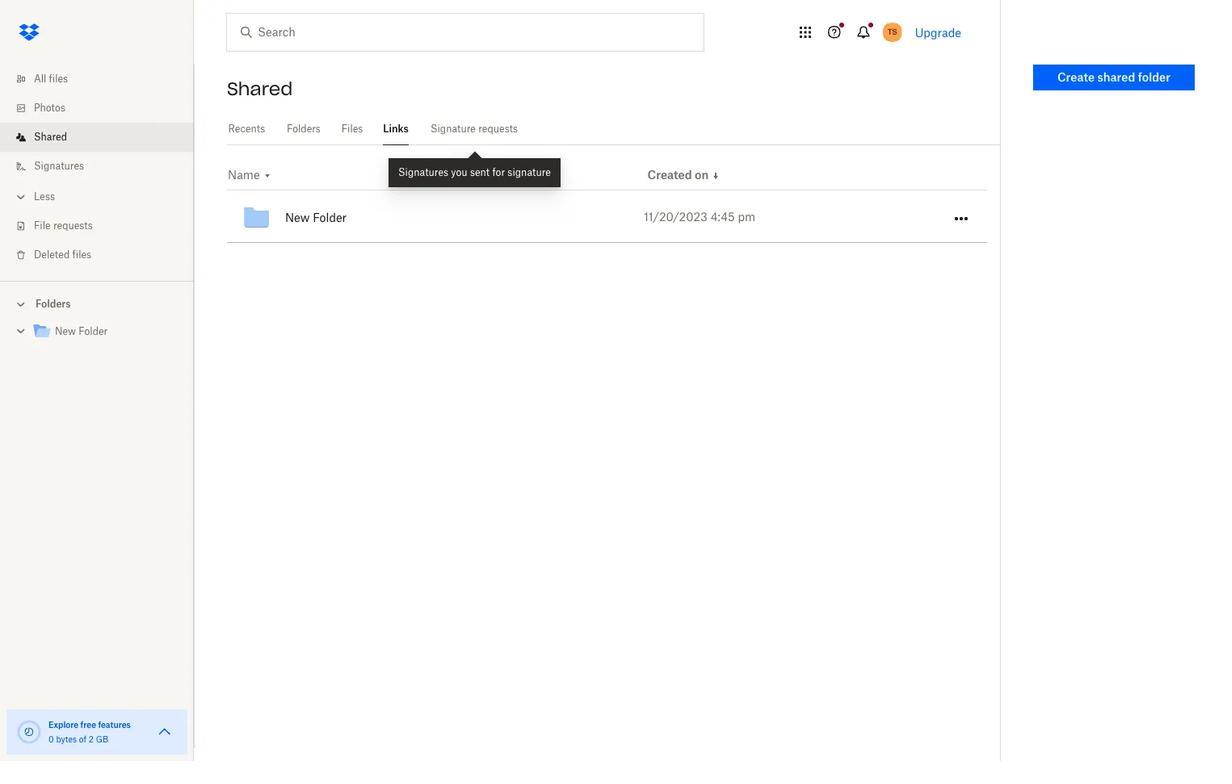 Task type: vqa. For each thing, say whether or not it's contained in the screenshot.
the bottom the Share
no



Task type: describe. For each thing, give the bounding box(es) containing it.
all
[[34, 73, 46, 85]]

tab list containing recents
[[227, 113, 1000, 145]]

file requests link
[[13, 212, 194, 241]]

gb
[[96, 735, 108, 745]]

less
[[34, 191, 55, 203]]

links link
[[383, 113, 409, 143]]

folders link
[[286, 113, 322, 143]]

file requests
[[34, 220, 93, 232]]

created on
[[648, 168, 709, 182]]

links
[[383, 123, 409, 135]]

create shared folder
[[1058, 70, 1171, 84]]

0 vertical spatial new folder
[[285, 211, 347, 225]]

of
[[79, 735, 86, 745]]

dropbox image
[[13, 16, 45, 48]]

signatures for signatures you sent for signature
[[398, 166, 448, 179]]

files link
[[341, 113, 364, 143]]

explore
[[48, 721, 79, 730]]

create
[[1058, 70, 1095, 84]]

signatures you sent for signature
[[398, 166, 551, 179]]

signatures link
[[13, 152, 194, 181]]

deleted files link
[[13, 241, 194, 270]]

for
[[492, 166, 505, 179]]

shared
[[1098, 70, 1135, 84]]

files for deleted files
[[72, 249, 91, 261]]

create shared folder button
[[1033, 65, 1195, 90]]

deleted files
[[34, 249, 91, 261]]

recents
[[228, 123, 265, 135]]

recents link
[[227, 113, 266, 143]]

bytes
[[56, 735, 77, 745]]

folders inside button
[[36, 298, 71, 310]]

1 horizontal spatial shared
[[227, 78, 293, 100]]

all files
[[34, 73, 68, 85]]

file
[[34, 220, 51, 232]]

signatures for signatures
[[34, 160, 84, 172]]

signature
[[431, 123, 476, 135]]

free
[[80, 721, 96, 730]]

folders button
[[0, 292, 194, 316]]

sent
[[470, 166, 490, 179]]

template stateless image
[[262, 171, 272, 181]]

ts
[[888, 27, 897, 37]]

folder
[[1138, 70, 1171, 84]]

ts button
[[880, 19, 905, 45]]

4:45
[[711, 210, 735, 224]]



Task type: locate. For each thing, give the bounding box(es) containing it.
you
[[451, 166, 467, 179]]

1 vertical spatial folders
[[36, 298, 71, 310]]

on
[[695, 168, 709, 182]]

11/20/2023 4:45 pm
[[644, 210, 756, 224]]

0 vertical spatial requests
[[478, 123, 518, 135]]

tab list
[[227, 113, 1000, 145]]

shared down photos
[[34, 131, 67, 143]]

1 horizontal spatial new
[[285, 211, 310, 225]]

new folder
[[285, 211, 347, 225], [55, 326, 108, 338]]

1 horizontal spatial new folder link
[[240, 191, 644, 244]]

0
[[48, 735, 54, 745]]

new folder link down folders button
[[32, 322, 181, 343]]

more actions image
[[952, 209, 971, 228]]

folders
[[287, 123, 321, 135], [36, 298, 71, 310]]

1 vertical spatial folder
[[79, 326, 108, 338]]

folder
[[313, 211, 347, 225], [79, 326, 108, 338]]

photos
[[34, 102, 65, 114]]

photos link
[[13, 94, 194, 123]]

1 horizontal spatial files
[[72, 249, 91, 261]]

1 horizontal spatial requests
[[478, 123, 518, 135]]

1 vertical spatial new folder
[[55, 326, 108, 338]]

0 horizontal spatial shared
[[34, 131, 67, 143]]

signatures up less
[[34, 160, 84, 172]]

shared list item
[[0, 123, 194, 152]]

requests
[[478, 123, 518, 135], [53, 220, 93, 232]]

0 horizontal spatial new folder link
[[32, 322, 181, 343]]

1 vertical spatial new folder link
[[32, 322, 181, 343]]

name
[[228, 168, 260, 182]]

1 vertical spatial files
[[72, 249, 91, 261]]

requests right file
[[53, 220, 93, 232]]

signature requests
[[431, 123, 518, 135]]

files for all files
[[49, 73, 68, 85]]

shared inside list item
[[34, 131, 67, 143]]

shared
[[227, 78, 293, 100], [34, 131, 67, 143]]

requests for file requests
[[53, 220, 93, 232]]

created
[[648, 168, 692, 182]]

2
[[89, 735, 94, 745]]

0 vertical spatial new
[[285, 211, 310, 225]]

requests for signature requests
[[478, 123, 518, 135]]

1 vertical spatial new
[[55, 326, 76, 338]]

folders down the deleted
[[36, 298, 71, 310]]

created on button
[[648, 168, 721, 183]]

list
[[0, 55, 194, 281]]

name button
[[228, 168, 272, 183]]

signatures left you
[[398, 166, 448, 179]]

files
[[342, 123, 363, 135]]

0 horizontal spatial new
[[55, 326, 76, 338]]

files
[[49, 73, 68, 85], [72, 249, 91, 261]]

11/20/2023
[[644, 210, 708, 224]]

features
[[98, 721, 131, 730]]

list containing all files
[[0, 55, 194, 281]]

signature
[[508, 166, 551, 179]]

quota usage element
[[16, 720, 42, 746]]

signatures
[[34, 160, 84, 172], [398, 166, 448, 179]]

shared link
[[13, 123, 194, 152]]

0 vertical spatial folder
[[313, 211, 347, 225]]

files right the deleted
[[72, 249, 91, 261]]

new folder link down you
[[240, 191, 644, 244]]

1 horizontal spatial new folder
[[285, 211, 347, 225]]

0 horizontal spatial folder
[[79, 326, 108, 338]]

0 vertical spatial shared
[[227, 78, 293, 100]]

1 horizontal spatial signatures
[[398, 166, 448, 179]]

folders left the files
[[287, 123, 321, 135]]

files right all
[[49, 73, 68, 85]]

new folder link
[[240, 191, 644, 244], [32, 322, 181, 343]]

new
[[285, 211, 310, 225], [55, 326, 76, 338]]

pm
[[738, 210, 756, 224]]

shared up recents link on the top left
[[227, 78, 293, 100]]

1 horizontal spatial folders
[[287, 123, 321, 135]]

template stateless image
[[711, 171, 721, 181]]

0 vertical spatial folders
[[287, 123, 321, 135]]

1 vertical spatial shared
[[34, 131, 67, 143]]

1 vertical spatial requests
[[53, 220, 93, 232]]

all files link
[[13, 65, 194, 94]]

less image
[[13, 189, 29, 205]]

upgrade
[[915, 25, 961, 39]]

deleted
[[34, 249, 70, 261]]

0 horizontal spatial requests
[[53, 220, 93, 232]]

0 vertical spatial new folder link
[[240, 191, 644, 244]]

Search in folder "Dropbox" text field
[[258, 23, 671, 41]]

0 horizontal spatial signatures
[[34, 160, 84, 172]]

0 vertical spatial files
[[49, 73, 68, 85]]

requests up for
[[478, 123, 518, 135]]

signature requests link
[[428, 113, 520, 143]]

0 horizontal spatial files
[[49, 73, 68, 85]]

explore free features 0 bytes of 2 gb
[[48, 721, 131, 745]]

0 horizontal spatial new folder
[[55, 326, 108, 338]]

folders inside "link"
[[287, 123, 321, 135]]

upgrade link
[[915, 25, 961, 39]]

1 horizontal spatial folder
[[313, 211, 347, 225]]

0 horizontal spatial folders
[[36, 298, 71, 310]]



